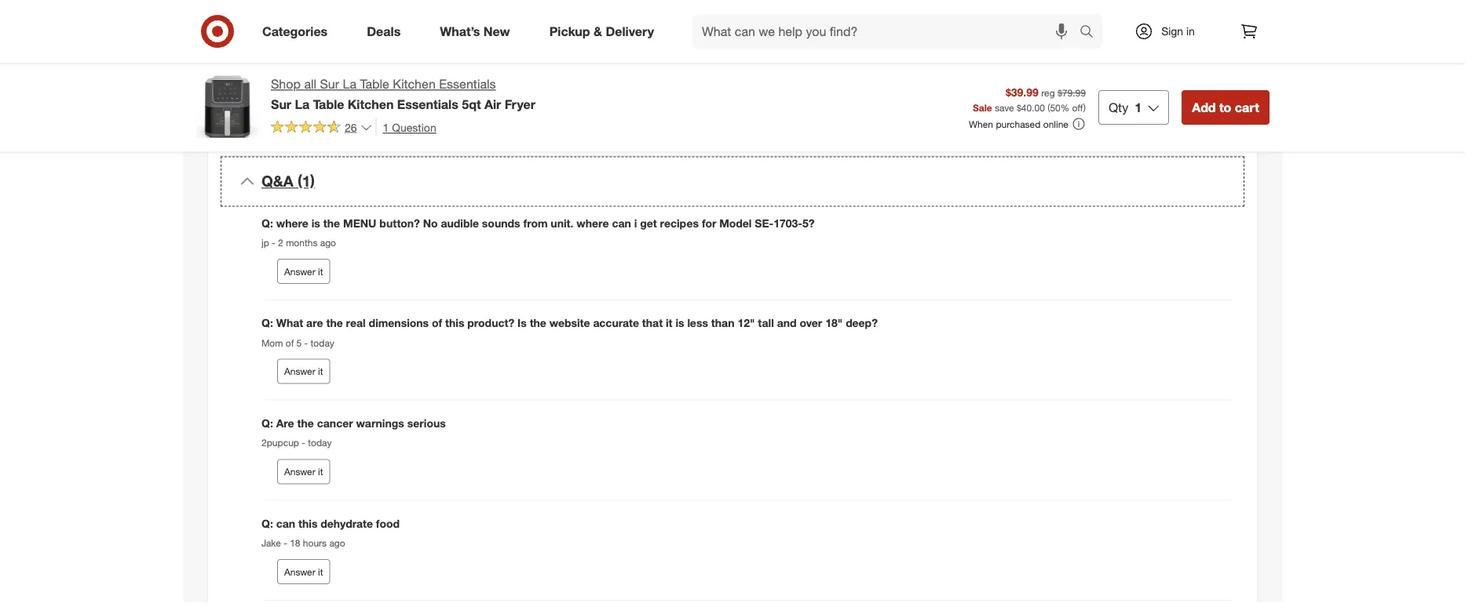 Task type: locate. For each thing, give the bounding box(es) containing it.
0 horizontal spatial 1
[[383, 120, 389, 134]]

height
[[679, 72, 709, 86]]

q: up mom
[[262, 317, 273, 330]]

1 vertical spatial kitchen
[[348, 96, 394, 112]]

13.24
[[613, 72, 640, 86]]

1 horizontal spatial x
[[604, 72, 610, 86]]

hours
[[303, 538, 327, 550]]

13.83
[[376, 88, 404, 101]]

4 answer it from the top
[[284, 567, 323, 578]]

0 horizontal spatial can
[[276, 517, 295, 531]]

2 q: from the top
[[262, 317, 273, 330]]

x right the width
[[604, 72, 610, 86]]

answer down "18"
[[284, 567, 315, 578]]

by
[[808, 103, 819, 117]]

tall
[[758, 317, 774, 330]]

- left "18"
[[284, 538, 287, 550]]

0 horizontal spatial purchased
[[996, 118, 1041, 130]]

0 horizontal spatial for
[[702, 216, 717, 230]]

0 vertical spatial is
[[312, 216, 320, 230]]

2 horizontal spatial for
[[980, 103, 993, 117]]

the inside 'this item must be returned within 90 days of the date it was purchased in store, shipped, delivered by a shipt shopper, or made ready for pickup. for complete information.'
[[982, 88, 997, 101]]

of inside 'this item must be returned within 90 days of the date it was purchased in store, shipped, delivered by a shipt shopper, or made ready for pickup. for complete information.'
[[969, 88, 978, 101]]

what's
[[440, 24, 480, 39]]

shipping down categories
[[262, 49, 314, 64]]

1 horizontal spatial can
[[612, 216, 631, 230]]

ago right months
[[320, 237, 336, 249]]

deals
[[367, 24, 401, 39]]

it
[[1025, 88, 1031, 101], [318, 266, 323, 278], [666, 317, 673, 330], [318, 366, 323, 378], [318, 466, 323, 478], [318, 567, 323, 578]]

when
[[969, 118, 994, 130]]

website
[[550, 317, 590, 330]]

it up 40.00
[[1025, 88, 1031, 101]]

save
[[995, 102, 1014, 113]]

3 answer it from the top
[[284, 466, 323, 478]]

answer down 2pupcup
[[284, 466, 315, 478]]

pickup.
[[996, 103, 1032, 117]]

1 vertical spatial estimated
[[262, 88, 311, 101]]

0 horizontal spatial sur
[[271, 96, 291, 112]]

shipping up 'shop'
[[262, 8, 324, 26]]

q: for q: where is the menu button? no audible sounds from unit. where can i get recipes for model se-1703-5?
[[262, 216, 273, 230]]

within
[[895, 88, 924, 101]]

the inside 'q: where is the menu button? no audible sounds from unit. where can i get recipes for model se-1703-5? jp - 2 months ago'
[[323, 216, 340, 230]]

answer it for is
[[284, 266, 323, 278]]

2 answer it button from the top
[[277, 359, 330, 385]]

this up hours
[[298, 517, 318, 531]]

q: inside q: what are the real dimensions of this product? is the website accurate that it is less than 12" tall and over 18" deep? mom of 5 - today
[[262, 317, 273, 330]]

0 vertical spatial ship
[[314, 72, 335, 86]]

2 answer from the top
[[284, 366, 315, 378]]

sign
[[1162, 24, 1184, 38]]

$79.99
[[1058, 87, 1086, 99]]

and
[[777, 317, 797, 330]]

answer it down 5
[[284, 366, 323, 378]]

0 vertical spatial purchased
[[1057, 88, 1109, 101]]

answer it button down months
[[277, 259, 330, 284]]

pounds
[[407, 88, 444, 101]]

in
[[1187, 24, 1195, 38], [1112, 88, 1121, 101]]

11.03
[[400, 72, 428, 86]]

1 vertical spatial sur
[[271, 96, 291, 112]]

can
[[612, 216, 631, 230], [276, 517, 295, 531]]

ago inside 'q: where is the menu button? no audible sounds from unit. where can i get recipes for model se-1703-5? jp - 2 months ago'
[[320, 237, 336, 249]]

1 answer it button from the top
[[277, 259, 330, 284]]

- inside q: are the cancer warnings serious 2pupcup - today
[[302, 438, 305, 449]]

where
[[276, 216, 309, 230], [577, 216, 609, 230]]

answer it
[[284, 266, 323, 278], [284, 366, 323, 378], [284, 466, 323, 478], [284, 567, 323, 578]]

1 horizontal spatial 1
[[1135, 100, 1142, 115]]

0 vertical spatial shipping
[[262, 8, 324, 26]]

estimated
[[262, 72, 311, 86], [262, 88, 311, 101]]

table left 11.03
[[360, 77, 389, 92]]

4 answer from the top
[[284, 567, 315, 578]]

ship left weight:
[[314, 88, 335, 101]]

1 vertical spatial in
[[1112, 88, 1121, 101]]

weight:
[[338, 88, 373, 101]]

pickup & delivery link
[[536, 14, 674, 49]]

days
[[943, 88, 966, 101]]

it inside q: what are the real dimensions of this product? is the website accurate that it is less than 12" tall and over 18" deep? mom of 5 - today
[[666, 317, 673, 330]]

0 vertical spatial in
[[1187, 24, 1195, 38]]

1 vertical spatial for
[[865, 119, 878, 133]]

answer it down months
[[284, 266, 323, 278]]

1 horizontal spatial of
[[432, 317, 442, 330]]

shipping inside shipping details estimated ship dimensions: 11.03 inches length x 18.72 inches width x 13.24 inches height estimated ship weight: 13.83 pounds
[[262, 49, 314, 64]]

answer it down "18"
[[284, 567, 323, 578]]

in right sign
[[1187, 24, 1195, 38]]

1 horizontal spatial &
[[594, 24, 602, 39]]

& inside dropdown button
[[328, 8, 338, 26]]

where up months
[[276, 216, 309, 230]]

1 horizontal spatial sur
[[320, 77, 339, 92]]

inches right "13.24"
[[643, 72, 675, 86]]

of up sale
[[969, 88, 978, 101]]

ship
[[314, 72, 335, 86], [314, 88, 335, 101]]

the up sale
[[982, 88, 997, 101]]

essentials up 5qt
[[439, 77, 496, 92]]

1 shipping from the top
[[262, 8, 324, 26]]

2 ship from the top
[[314, 88, 335, 101]]

of left 5
[[286, 337, 294, 349]]

delivered
[[759, 103, 805, 117]]

2 where from the left
[[577, 216, 609, 230]]

ready
[[950, 103, 977, 117]]

1 vertical spatial essentials
[[397, 96, 458, 112]]

1 vertical spatial today
[[308, 438, 332, 449]]

& right 'pickup'
[[594, 24, 602, 39]]

purchased up )
[[1057, 88, 1109, 101]]

answer for what
[[284, 366, 315, 378]]

& inside "link"
[[594, 24, 602, 39]]

is left less
[[676, 317, 684, 330]]

- inside q: can this dehydrate food jake - 18 hours ago
[[284, 538, 287, 550]]

can inside 'q: where is the menu button? no audible sounds from unit. where can i get recipes for model se-1703-5? jp - 2 months ago'
[[612, 216, 631, 230]]

qty
[[1109, 100, 1129, 115]]

inches up pounds
[[431, 72, 463, 86]]

1 left question on the left
[[383, 120, 389, 134]]

2 inches from the left
[[539, 72, 571, 86]]

it for q: what are the real dimensions of this product? is the website accurate that it is less than 12" tall and over 18" deep?
[[318, 366, 323, 378]]

1 vertical spatial of
[[432, 317, 442, 330]]

cancer
[[317, 417, 353, 431]]

new
[[484, 24, 510, 39]]

2 shipping from the top
[[262, 49, 314, 64]]

image of sur la table kitchen essentials 5qt air fryer image
[[196, 75, 258, 138]]

1 vertical spatial is
[[676, 317, 684, 330]]

for up when
[[980, 103, 993, 117]]

0 vertical spatial kitchen
[[393, 77, 436, 92]]

store,
[[1124, 88, 1151, 101]]

la right all at the top left of page
[[343, 77, 357, 92]]

it down hours
[[318, 567, 323, 578]]

1 right qty
[[1135, 100, 1142, 115]]

1 horizontal spatial table
[[360, 77, 389, 92]]

2 estimated from the top
[[262, 88, 311, 101]]

3 q: from the top
[[262, 417, 273, 431]]

ship right 'shop'
[[314, 72, 335, 86]]

shopper,
[[860, 103, 903, 117]]

this inside q: what are the real dimensions of this product? is the website accurate that it is less than 12" tall and over 18" deep? mom of 5 - today
[[445, 317, 464, 330]]

returns
[[342, 8, 398, 26]]

table up the 26 link
[[313, 96, 344, 112]]

sur right all at the top left of page
[[320, 77, 339, 92]]

(1)
[[298, 172, 315, 191]]

0 horizontal spatial details
[[317, 49, 357, 64]]

1 vertical spatial shipping
[[262, 49, 314, 64]]

2 horizontal spatial of
[[969, 88, 978, 101]]

0 vertical spatial this
[[445, 317, 464, 330]]

today inside q: are the cancer warnings serious 2pupcup - today
[[308, 438, 332, 449]]

90
[[927, 88, 940, 101]]

- right 2pupcup
[[302, 438, 305, 449]]

1 horizontal spatial where
[[577, 216, 609, 230]]

1 q: from the top
[[262, 216, 273, 230]]

q: inside q: can this dehydrate food jake - 18 hours ago
[[262, 517, 273, 531]]

0 horizontal spatial this
[[298, 517, 318, 531]]

this inside q: can this dehydrate food jake - 18 hours ago
[[298, 517, 318, 531]]

details up must
[[803, 49, 843, 64]]

1 horizontal spatial details
[[803, 49, 843, 64]]

it up are
[[318, 266, 323, 278]]

1 answer it from the top
[[284, 266, 323, 278]]

0 horizontal spatial table
[[313, 96, 344, 112]]

essentials
[[439, 77, 496, 92], [397, 96, 458, 112]]

0 horizontal spatial inches
[[431, 72, 463, 86]]

answer it button down "18"
[[277, 560, 330, 585]]

q: up jp
[[262, 216, 273, 230]]

the inside q: are the cancer warnings serious 2pupcup - today
[[297, 417, 314, 431]]

dimensions:
[[338, 72, 397, 86]]

warnings
[[356, 417, 404, 431]]

q: inside q: are the cancer warnings serious 2pupcup - today
[[262, 417, 273, 431]]

the right 'are'
[[297, 417, 314, 431]]

kitchen up question on the left
[[393, 77, 436, 92]]

0 vertical spatial estimated
[[262, 72, 311, 86]]

0 vertical spatial today
[[311, 337, 334, 349]]

q: where is the menu button? no audible sounds from unit. where can i get recipes for model se-1703-5? jp - 2 months ago
[[262, 216, 815, 249]]

40.00
[[1022, 102, 1045, 113]]

details inside shipping details estimated ship dimensions: 11.03 inches length x 18.72 inches width x 13.24 inches height estimated ship weight: 13.83 pounds
[[317, 49, 357, 64]]

What can we help you find? suggestions appear below search field
[[693, 14, 1084, 49]]

essentials up question on the left
[[397, 96, 458, 112]]

4 q: from the top
[[262, 517, 273, 531]]

q: are the cancer warnings serious 2pupcup - today
[[262, 417, 446, 449]]

0 horizontal spatial where
[[276, 216, 309, 230]]

-
[[272, 237, 275, 249], [304, 337, 308, 349], [302, 438, 305, 449], [284, 538, 287, 550]]

0 vertical spatial ago
[[320, 237, 336, 249]]

18
[[290, 538, 300, 550]]

1
[[1135, 100, 1142, 115], [383, 120, 389, 134]]

the right are
[[326, 317, 343, 330]]

are
[[306, 317, 323, 330]]

la
[[343, 77, 357, 92], [295, 96, 310, 112]]

a
[[822, 103, 828, 117]]

shipping inside dropdown button
[[262, 8, 324, 26]]

1 horizontal spatial in
[[1187, 24, 1195, 38]]

- right 5
[[304, 337, 308, 349]]

can left i
[[612, 216, 631, 230]]

is up months
[[312, 216, 320, 230]]

where right "unit."
[[577, 216, 609, 230]]

fryer
[[505, 96, 536, 112]]

details for shipping
[[317, 49, 357, 64]]

it for q: are the cancer warnings serious
[[318, 466, 323, 478]]

answer it down 2pupcup
[[284, 466, 323, 478]]

details up dimensions:
[[317, 49, 357, 64]]

& left returns
[[328, 8, 338, 26]]

shop
[[271, 77, 301, 92]]

x left 18.72
[[500, 72, 505, 86]]

for
[[980, 103, 993, 117], [865, 119, 878, 133], [702, 216, 717, 230]]

sur down 'shop'
[[271, 96, 291, 112]]

1 horizontal spatial for
[[865, 119, 878, 133]]

1 answer from the top
[[284, 266, 315, 278]]

0 vertical spatial table
[[360, 77, 389, 92]]

1 horizontal spatial inches
[[539, 72, 571, 86]]

audible
[[441, 216, 479, 230]]

it down are
[[318, 366, 323, 378]]

it down cancer
[[318, 466, 323, 478]]

0 vertical spatial la
[[343, 77, 357, 92]]

2 details from the left
[[803, 49, 843, 64]]

4 answer it button from the top
[[277, 560, 330, 585]]

answer down 5
[[284, 366, 315, 378]]

- left 2 at left top
[[272, 237, 275, 249]]

2 horizontal spatial inches
[[643, 72, 675, 86]]

q&a (1)
[[262, 172, 315, 191]]

is inside q: what are the real dimensions of this product? is the website accurate that it is less than 12" tall and over 18" deep? mom of 5 - today
[[676, 317, 684, 330]]

1 estimated from the top
[[262, 72, 311, 86]]

for left model
[[702, 216, 717, 230]]

& for shipping
[[328, 8, 338, 26]]

- inside q: what are the real dimensions of this product? is the website accurate that it is less than 12" tall and over 18" deep? mom of 5 - today
[[304, 337, 308, 349]]

0 horizontal spatial x
[[500, 72, 505, 86]]

1 vertical spatial purchased
[[996, 118, 1041, 130]]

the left menu at the left top of page
[[323, 216, 340, 230]]

0 horizontal spatial is
[[312, 216, 320, 230]]

estimated up the 26 link
[[262, 88, 311, 101]]

& for pickup
[[594, 24, 602, 39]]

of right dimensions
[[432, 317, 442, 330]]

la down all at the top left of page
[[295, 96, 310, 112]]

2 x from the left
[[604, 72, 610, 86]]

purchased down pickup.
[[996, 118, 1041, 130]]

it inside 'this item must be returned within 90 days of the date it was purchased in store, shipped, delivered by a shipt shopper, or made ready for pickup. for complete information.'
[[1025, 88, 1031, 101]]

2 vertical spatial for
[[702, 216, 717, 230]]

add
[[1192, 100, 1216, 115]]

1 details from the left
[[317, 49, 357, 64]]

today down cancer
[[308, 438, 332, 449]]

ago down dehydrate
[[329, 538, 345, 550]]

purchased
[[1057, 88, 1109, 101], [996, 118, 1041, 130]]

question
[[392, 120, 436, 134]]

answer it button down 2pupcup
[[277, 460, 330, 485]]

are
[[276, 417, 294, 431]]

answer it button down 5
[[277, 359, 330, 385]]

1 vertical spatial can
[[276, 517, 295, 531]]

than
[[711, 317, 735, 330]]

it for q: can this dehydrate food
[[318, 567, 323, 578]]

1 horizontal spatial la
[[343, 77, 357, 92]]

can inside q: can this dehydrate food jake - 18 hours ago
[[276, 517, 295, 531]]

today down are
[[311, 337, 334, 349]]

1 horizontal spatial purchased
[[1057, 88, 1109, 101]]

purchased inside 'this item must be returned within 90 days of the date it was purchased in store, shipped, delivered by a shipt shopper, or made ready for pickup. for complete information.'
[[1057, 88, 1109, 101]]

answer for can
[[284, 567, 315, 578]]

in left store,
[[1112, 88, 1121, 101]]

it right that
[[666, 317, 673, 330]]

menu
[[343, 216, 377, 230]]

3 answer it button from the top
[[277, 460, 330, 485]]

q: for q: are the cancer warnings serious
[[262, 417, 273, 431]]

can up "18"
[[276, 517, 295, 531]]

18"
[[826, 317, 843, 330]]

for down shopper,
[[865, 119, 878, 133]]

dehydrate
[[321, 517, 373, 531]]

answer it for are
[[284, 366, 323, 378]]

off
[[1072, 102, 1084, 113]]

1 horizontal spatial this
[[445, 317, 464, 330]]

kitchen down dimensions:
[[348, 96, 394, 112]]

length
[[466, 72, 497, 86]]

q: left 'are'
[[262, 417, 273, 431]]

1 vertical spatial ship
[[314, 88, 335, 101]]

q: inside 'q: where is the menu button? no audible sounds from unit. where can i get recipes for model se-1703-5? jp - 2 months ago'
[[262, 216, 273, 230]]

shipping
[[262, 8, 324, 26], [262, 49, 314, 64]]

recipes
[[660, 216, 699, 230]]

18.72
[[508, 72, 536, 86]]

estimated down categories
[[262, 72, 311, 86]]

answer down months
[[284, 266, 315, 278]]

this
[[759, 88, 780, 101]]

0 vertical spatial of
[[969, 88, 978, 101]]

0 vertical spatial 1
[[1135, 100, 1142, 115]]

1 horizontal spatial is
[[676, 317, 684, 330]]

1 vertical spatial ago
[[329, 538, 345, 550]]

0 horizontal spatial in
[[1112, 88, 1121, 101]]

0 vertical spatial can
[[612, 216, 631, 230]]

accurate
[[593, 317, 639, 330]]

3 inches from the left
[[643, 72, 675, 86]]

5
[[296, 337, 302, 349]]

3 answer from the top
[[284, 466, 315, 478]]

inches left the width
[[539, 72, 571, 86]]

2 vertical spatial of
[[286, 337, 294, 349]]

1 vertical spatial this
[[298, 517, 318, 531]]

0 horizontal spatial &
[[328, 8, 338, 26]]

1 vertical spatial la
[[295, 96, 310, 112]]

q: up jake
[[262, 517, 273, 531]]

from
[[523, 216, 548, 230]]

2 answer it from the top
[[284, 366, 323, 378]]

this left the product?
[[445, 317, 464, 330]]

deals link
[[354, 14, 420, 49]]

no
[[423, 216, 438, 230]]



Task type: describe. For each thing, give the bounding box(es) containing it.
return details
[[759, 49, 843, 64]]

online
[[1044, 118, 1069, 130]]

2
[[278, 237, 283, 249]]

this item must be returned within 90 days of the date it was purchased in store, shipped, delivered by a shipt shopper, or made ready for pickup. for complete information.
[[759, 88, 1196, 133]]

2pupcup
[[262, 438, 299, 449]]

shipped,
[[1154, 88, 1196, 101]]

q&a
[[262, 172, 294, 191]]

width
[[574, 72, 601, 86]]

shipping for shipping details estimated ship dimensions: 11.03 inches length x 18.72 inches width x 13.24 inches height estimated ship weight: 13.83 pounds
[[262, 49, 314, 64]]

answer it button for are
[[277, 359, 330, 385]]

shipping details estimated ship dimensions: 11.03 inches length x 18.72 inches width x 13.24 inches height estimated ship weight: 13.83 pounds
[[262, 49, 709, 101]]

reg
[[1041, 87, 1055, 99]]

food
[[376, 517, 400, 531]]

1 x from the left
[[500, 72, 505, 86]]

date
[[1000, 88, 1022, 101]]

q&a (1) button
[[221, 157, 1245, 207]]

information.
[[930, 119, 988, 133]]

in inside 'this item must be returned within 90 days of the date it was purchased in store, shipped, delivered by a shipt shopper, or made ready for pickup. for complete information.'
[[1112, 88, 1121, 101]]

today inside q: what are the real dimensions of this product? is the website accurate that it is less than 12" tall and over 18" deep? mom of 5 - today
[[311, 337, 334, 349]]

delivery
[[606, 24, 654, 39]]

categories link
[[249, 14, 347, 49]]

sale
[[973, 102, 992, 113]]

unit.
[[551, 216, 574, 230]]

12"
[[738, 317, 755, 330]]

jake
[[262, 538, 281, 550]]

answer it button for the
[[277, 460, 330, 485]]

1 ship from the top
[[314, 72, 335, 86]]

0 vertical spatial for
[[980, 103, 993, 117]]

real
[[346, 317, 366, 330]]

1 vertical spatial table
[[313, 96, 344, 112]]

shop all sur la table kitchen essentials sur la table kitchen essentials 5qt air fryer
[[271, 77, 536, 112]]

0 vertical spatial essentials
[[439, 77, 496, 92]]

all
[[304, 77, 317, 92]]

is inside 'q: where is the menu button? no audible sounds from unit. where can i get recipes for model se-1703-5? jp - 2 months ago'
[[312, 216, 320, 230]]

0 horizontal spatial of
[[286, 337, 294, 349]]

jp
[[262, 237, 269, 249]]

when purchased online
[[969, 118, 1069, 130]]

shipping & returns button
[[221, 0, 1245, 43]]

deep?
[[846, 317, 878, 330]]

26
[[345, 120, 357, 134]]

qty 1
[[1109, 100, 1142, 115]]

50
[[1050, 102, 1061, 113]]

answer it button for is
[[277, 259, 330, 284]]

to
[[1220, 100, 1232, 115]]

26 link
[[271, 118, 373, 138]]

- inside 'q: where is the menu button? no audible sounds from unit. where can i get recipes for model se-1703-5? jp - 2 months ago'
[[272, 237, 275, 249]]

1 vertical spatial 1
[[383, 120, 389, 134]]

model
[[720, 216, 752, 230]]

answer it for the
[[284, 466, 323, 478]]

0 horizontal spatial la
[[295, 96, 310, 112]]

that
[[642, 317, 663, 330]]

add to cart
[[1192, 100, 1260, 115]]

pickup
[[549, 24, 590, 39]]

1 question
[[383, 120, 436, 134]]

pickup & delivery
[[549, 24, 654, 39]]

return
[[759, 49, 800, 64]]

item
[[783, 88, 804, 101]]

0 vertical spatial sur
[[320, 77, 339, 92]]

q: what are the real dimensions of this product? is the website accurate that it is less than 12" tall and over 18" deep? mom of 5 - today
[[262, 317, 878, 349]]

sign in link
[[1121, 14, 1220, 49]]

i
[[634, 216, 637, 230]]

what's new
[[440, 24, 510, 39]]

answer for are
[[284, 466, 315, 478]]

q: can this dehydrate food jake - 18 hours ago
[[262, 517, 400, 550]]

5?
[[803, 216, 815, 230]]

1 where from the left
[[276, 216, 309, 230]]

must
[[807, 88, 832, 101]]

$
[[1017, 102, 1022, 113]]

q: for q: can this dehydrate food
[[262, 517, 273, 531]]

answer for where
[[284, 266, 315, 278]]

details for return
[[803, 49, 843, 64]]

it for q: where is the menu button? no audible sounds from unit. where can i get recipes for model se-1703-5?
[[318, 266, 323, 278]]

shipping for shipping & returns
[[262, 8, 324, 26]]

$39.99 reg $79.99 sale save $ 40.00 ( 50 % off )
[[973, 85, 1086, 113]]

be
[[835, 88, 847, 101]]

get
[[640, 216, 657, 230]]

5qt
[[462, 96, 481, 112]]

cart
[[1235, 100, 1260, 115]]

or
[[906, 103, 916, 117]]

was
[[1034, 88, 1054, 101]]

dimensions
[[369, 317, 429, 330]]

mom
[[262, 337, 283, 349]]

is
[[518, 317, 527, 330]]

for inside 'q: where is the menu button? no audible sounds from unit. where can i get recipes for model se-1703-5? jp - 2 months ago'
[[702, 216, 717, 230]]

answer it for this
[[284, 567, 323, 578]]

search button
[[1073, 14, 1111, 52]]

(
[[1048, 102, 1050, 113]]

1703-
[[774, 216, 803, 230]]

1 inches from the left
[[431, 72, 463, 86]]

the right is on the left bottom
[[530, 317, 547, 330]]

add to cart button
[[1182, 90, 1270, 125]]

months
[[286, 237, 318, 249]]

categories
[[262, 24, 328, 39]]

ago inside q: can this dehydrate food jake - 18 hours ago
[[329, 538, 345, 550]]

sounds
[[482, 216, 520, 230]]

%
[[1061, 102, 1070, 113]]

q: for q: what are the real dimensions of this product? is the website accurate that it is less than 12" tall and over 18" deep?
[[262, 317, 273, 330]]

)
[[1084, 102, 1086, 113]]

search
[[1073, 25, 1111, 41]]

$39.99
[[1006, 85, 1039, 99]]

answer it button for this
[[277, 560, 330, 585]]

less
[[687, 317, 708, 330]]

button?
[[380, 216, 420, 230]]



Task type: vqa. For each thing, say whether or not it's contained in the screenshot.


